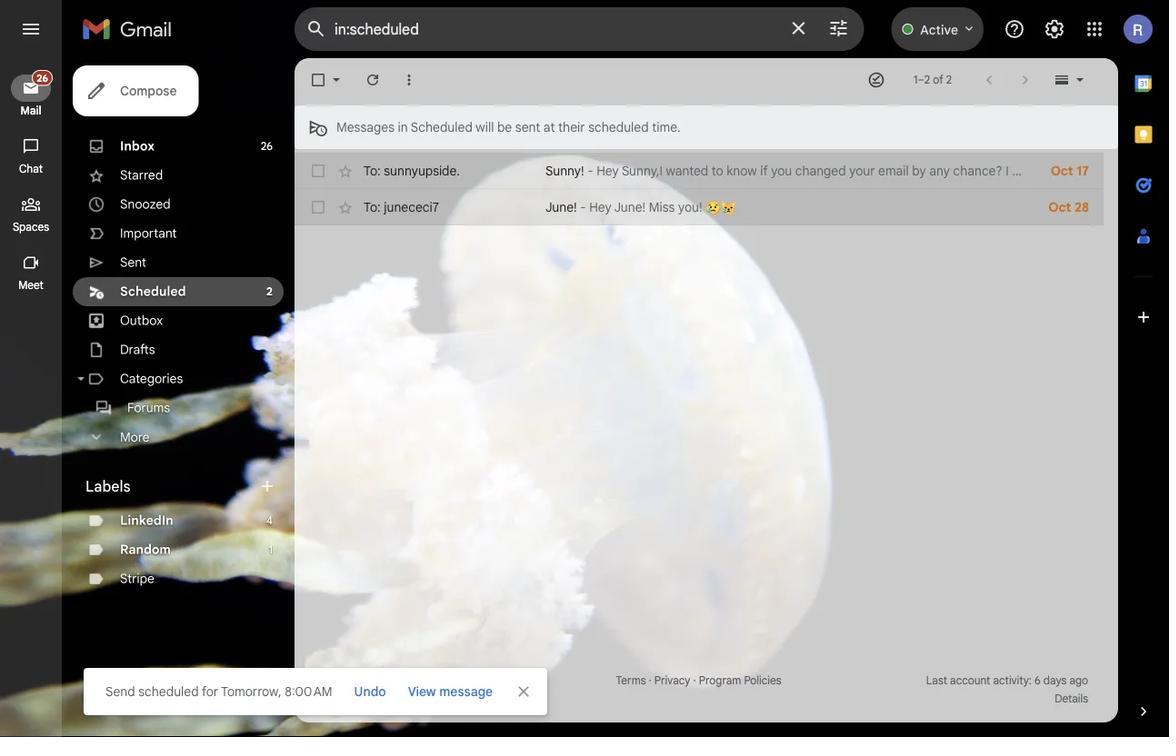 Task type: locate. For each thing, give the bounding box(es) containing it.
random
[[120, 542, 171, 558]]

scheduled right in
[[411, 119, 473, 135]]

of
[[934, 73, 944, 87], [351, 693, 361, 706]]

0 horizontal spatial ·
[[649, 675, 652, 688]]

1 right offline sync status image
[[914, 73, 918, 87]]

1 horizontal spatial scheduled
[[589, 119, 649, 135]]

starred
[[120, 167, 163, 183]]

oct left 17
[[1051, 163, 1074, 179]]

to: junececi7
[[364, 199, 439, 215]]

main content containing messages in scheduled will be sent at their scheduled time.
[[295, 58, 1170, 723]]

- right sunny!
[[588, 163, 594, 179]]

1 horizontal spatial ·
[[694, 675, 697, 688]]

1 vertical spatial oct
[[1049, 199, 1072, 215]]

1 inside main content
[[914, 73, 918, 87]]

2
[[925, 73, 931, 87], [947, 73, 952, 87], [267, 285, 273, 299]]

None checkbox
[[309, 198, 327, 217]]

more button
[[73, 423, 284, 452]]

·
[[649, 675, 652, 688], [694, 675, 697, 688]]

0 horizontal spatial -
[[581, 199, 586, 215]]

important
[[120, 226, 177, 242]]

send
[[106, 684, 135, 700]]

oct for oct 28
[[1049, 199, 1072, 215]]

Search in mail text field
[[335, 20, 777, 38]]

tomorrow,
[[221, 684, 282, 700]]

1 vertical spatial to:
[[364, 199, 381, 215]]

gmail image
[[82, 11, 181, 47]]

scheduled
[[589, 119, 649, 135], [138, 684, 199, 700]]

0 horizontal spatial scheduled
[[138, 684, 199, 700]]

at
[[544, 119, 555, 135]]

search in mail image
[[300, 13, 333, 45]]

0 vertical spatial 1
[[914, 73, 918, 87]]

1 vertical spatial hey
[[590, 199, 612, 215]]

1 horizontal spatial june!
[[614, 199, 646, 215]]

1 for 1 – 2 of 2
[[914, 73, 918, 87]]

hey left miss
[[590, 199, 612, 215]]

know
[[727, 163, 757, 179]]

1 horizontal spatial 2
[[925, 73, 931, 87]]

row
[[295, 153, 1170, 189], [295, 189, 1104, 226]]

0 vertical spatial 26
[[37, 72, 48, 84]]

of right –
[[934, 73, 944, 87]]

2 horizontal spatial 2
[[947, 73, 952, 87]]

26 inside navigation
[[37, 72, 48, 84]]

Search in mail search field
[[295, 7, 865, 51]]

-
[[588, 163, 594, 179], [581, 199, 586, 215]]

linkedin
[[120, 513, 174, 529]]

chat
[[19, 162, 43, 176]]

clear search image
[[781, 10, 817, 46]]

2 · from the left
[[694, 675, 697, 688]]

1 to from the left
[[712, 163, 724, 179]]

toggle split pane mode image
[[1053, 71, 1072, 89]]

0.01
[[309, 693, 331, 706]]

0 horizontal spatial june!
[[546, 199, 577, 215]]

chance?
[[954, 163, 1003, 179]]

0.01 gb of 15 gb used
[[309, 693, 419, 706]]

0 vertical spatial to:
[[364, 163, 381, 179]]

0 horizontal spatial to
[[712, 163, 724, 179]]

main menu image
[[20, 18, 42, 40]]

tab list
[[1119, 58, 1170, 672]]

categories
[[120, 371, 183, 387]]

1 horizontal spatial to
[[1119, 163, 1131, 179]]

gb right 15
[[377, 693, 392, 706]]

for
[[202, 684, 218, 700]]

labels heading
[[86, 478, 258, 496]]

26
[[37, 72, 48, 84], [261, 140, 273, 153]]

- down sunny!
[[581, 199, 586, 215]]

scheduled
[[411, 119, 473, 135], [120, 284, 186, 300]]

sunnyupside.
[[384, 163, 460, 179]]

0 vertical spatial of
[[934, 73, 944, 87]]

1 horizontal spatial 1
[[914, 73, 918, 87]]

chat heading
[[0, 162, 62, 176]]

0 horizontal spatial of
[[351, 693, 361, 706]]

messages in scheduled will be sent at their scheduled time.
[[337, 119, 681, 135]]

message
[[440, 684, 493, 700]]

oct left 28
[[1049, 199, 1072, 215]]

1 vertical spatial 26
[[261, 140, 273, 153]]

main content
[[295, 58, 1170, 723]]

to: left junececi7
[[364, 199, 381, 215]]

sent
[[120, 255, 146, 271]]

privacy link
[[655, 675, 691, 688]]

gb
[[333, 693, 348, 706], [377, 693, 392, 706]]

17
[[1077, 163, 1090, 179]]

wanted
[[666, 163, 709, 179]]

in
[[398, 119, 408, 135]]

their
[[559, 119, 585, 135]]

junececi7
[[384, 199, 439, 215]]

to: down messages on the left top
[[364, 163, 381, 179]]

program
[[699, 675, 742, 688]]

sunny! - hey sunny,i wanted to know if you changed your email by any chance? i haven't been able to reach 
[[546, 163, 1170, 179]]

· right terms
[[649, 675, 652, 688]]

mail heading
[[0, 104, 62, 118]]

alert containing send scheduled for tomorrow, 8:00 am
[[29, 42, 1141, 716]]

account
[[951, 675, 991, 688]]

spaces heading
[[0, 220, 62, 235]]

0 vertical spatial oct
[[1051, 163, 1074, 179]]

row up 😿 image
[[295, 153, 1170, 189]]

scheduled up outbox link
[[120, 284, 186, 300]]

to
[[712, 163, 724, 179], [1119, 163, 1131, 179]]

offline sync status image
[[868, 71, 886, 89]]

to: sunnyupside.
[[364, 163, 460, 179]]

sunny,i
[[622, 163, 663, 179]]

compose button
[[73, 65, 199, 116]]

scheduled inside main content
[[589, 119, 649, 135]]

of left 15
[[351, 693, 361, 706]]

1 to: from the top
[[364, 163, 381, 179]]

· right privacy at right
[[694, 675, 697, 688]]

0 vertical spatial scheduled
[[411, 119, 473, 135]]

navigation
[[0, 58, 64, 738]]

oct
[[1051, 163, 1074, 179], [1049, 199, 1072, 215]]

hey left sunny,i on the top of the page
[[597, 163, 619, 179]]

details link
[[1055, 693, 1089, 706]]

1 vertical spatial scheduled
[[138, 684, 199, 700]]

drafts link
[[120, 342, 155, 358]]

scheduled right their
[[589, 119, 649, 135]]

advanced search options image
[[821, 10, 857, 46]]

used
[[395, 693, 419, 706]]

ago
[[1070, 675, 1089, 688]]

forums
[[127, 400, 170, 416]]

2 to from the left
[[1119, 163, 1131, 179]]

to:
[[364, 163, 381, 179], [364, 199, 381, 215]]

to left know
[[712, 163, 724, 179]]

gb right the 0.01
[[333, 693, 348, 706]]

0 horizontal spatial 1
[[269, 544, 273, 557]]

1 vertical spatial -
[[581, 199, 586, 215]]

1 horizontal spatial -
[[588, 163, 594, 179]]

0 vertical spatial scheduled
[[589, 119, 649, 135]]

undo alert
[[347, 676, 394, 709]]

labels
[[86, 478, 131, 496]]

june! down sunny!
[[546, 199, 577, 215]]

to right able
[[1119, 163, 1131, 179]]

scheduled link
[[120, 284, 186, 300]]

privacy
[[655, 675, 691, 688]]

terms
[[616, 675, 646, 688]]

0 horizontal spatial gb
[[333, 693, 348, 706]]

compose
[[120, 83, 177, 99]]

email
[[879, 163, 909, 179]]

0 horizontal spatial scheduled
[[120, 284, 186, 300]]

1 down 4
[[269, 544, 273, 557]]

linkedin link
[[120, 513, 174, 529]]

june! left miss
[[614, 199, 646, 215]]

footer containing terms
[[295, 672, 1104, 709]]

1 vertical spatial 1
[[269, 544, 273, 557]]

1
[[914, 73, 918, 87], [269, 544, 273, 557]]

spaces
[[13, 221, 49, 234]]

view
[[408, 684, 436, 700]]

alert
[[29, 42, 1141, 716]]

stripe
[[120, 571, 155, 587]]

2 to: from the top
[[364, 199, 381, 215]]

june!
[[546, 199, 577, 215], [614, 199, 646, 215]]

1 horizontal spatial gb
[[377, 693, 392, 706]]

oct 28
[[1049, 199, 1090, 215]]

sent link
[[120, 255, 146, 271]]

oct for oct 17
[[1051, 163, 1074, 179]]

1 · from the left
[[649, 675, 652, 688]]

0 horizontal spatial 2
[[267, 285, 273, 299]]

None checkbox
[[309, 71, 327, 89], [309, 162, 327, 180], [309, 71, 327, 89], [309, 162, 327, 180]]

1 horizontal spatial 26
[[261, 140, 273, 153]]

😢 image
[[706, 201, 721, 216]]

last
[[927, 675, 948, 688]]

footer
[[295, 672, 1104, 709]]

1 horizontal spatial scheduled
[[411, 119, 473, 135]]

0 horizontal spatial 26
[[37, 72, 48, 84]]

to: for to: sunnyupside.
[[364, 163, 381, 179]]

to: for to: junececi7
[[364, 199, 381, 215]]

snoozed
[[120, 196, 171, 212]]

row down wanted
[[295, 189, 1104, 226]]

scheduled left for
[[138, 684, 199, 700]]



Task type: describe. For each thing, give the bounding box(es) containing it.
0 vertical spatial -
[[588, 163, 594, 179]]

refresh image
[[364, 71, 382, 89]]

- hey june! miss you!
[[577, 199, 706, 215]]

terms · privacy · program policies
[[616, 675, 782, 688]]

8:00 am
[[285, 684, 333, 700]]

😿 image
[[721, 201, 737, 216]]

miss
[[649, 199, 675, 215]]

1 row from the top
[[295, 153, 1170, 189]]

been
[[1058, 163, 1088, 179]]

follow link to manage storage image
[[426, 690, 444, 709]]

any
[[930, 163, 951, 179]]

oct 17
[[1051, 163, 1090, 179]]

footer inside main content
[[295, 672, 1104, 709]]

2 june! from the left
[[614, 199, 646, 215]]

i
[[1006, 163, 1010, 179]]

meet
[[18, 279, 44, 292]]

policies
[[745, 675, 782, 688]]

sunny!
[[546, 163, 585, 179]]

details
[[1055, 693, 1089, 706]]

if
[[761, 163, 768, 179]]

you
[[772, 163, 793, 179]]

scheduled inside main content
[[411, 119, 473, 135]]

view message link
[[401, 676, 500, 709]]

snoozed link
[[120, 196, 171, 212]]

undo
[[354, 684, 386, 700]]

6
[[1035, 675, 1041, 688]]

outbox
[[120, 313, 163, 329]]

2 gb from the left
[[377, 693, 392, 706]]

inbox
[[120, 138, 155, 154]]

activity:
[[994, 675, 1032, 688]]

by
[[913, 163, 927, 179]]

15
[[364, 693, 374, 706]]

days
[[1044, 675, 1067, 688]]

2 row from the top
[[295, 189, 1104, 226]]

haven't
[[1013, 163, 1055, 179]]

starred link
[[120, 167, 163, 183]]

your
[[850, 163, 876, 179]]

view message
[[408, 684, 493, 700]]

–
[[918, 73, 925, 87]]

1 gb from the left
[[333, 693, 348, 706]]

1 for 1
[[269, 544, 273, 557]]

0 vertical spatial hey
[[597, 163, 619, 179]]

1 horizontal spatial of
[[934, 73, 944, 87]]

4
[[267, 514, 273, 528]]

outbox link
[[120, 313, 163, 329]]

scheduled inside alert
[[138, 684, 199, 700]]

categories link
[[120, 371, 183, 387]]

1 – 2 of 2
[[914, 73, 952, 87]]

you!
[[679, 199, 703, 215]]

support image
[[1004, 18, 1026, 40]]

26 link
[[11, 70, 53, 102]]

mail
[[20, 104, 41, 118]]

program policies link
[[699, 675, 782, 688]]

navigation containing mail
[[0, 58, 64, 738]]

none checkbox inside row
[[309, 198, 327, 217]]

meet heading
[[0, 278, 62, 293]]

settings image
[[1044, 18, 1066, 40]]

messages
[[337, 119, 395, 135]]

more
[[120, 430, 150, 446]]

sent
[[516, 119, 541, 135]]

more image
[[400, 71, 418, 89]]

will
[[476, 119, 494, 135]]

time.
[[652, 119, 681, 135]]

1 vertical spatial scheduled
[[120, 284, 186, 300]]

1 vertical spatial of
[[351, 693, 361, 706]]

random link
[[120, 542, 171, 558]]

changed
[[796, 163, 847, 179]]

be
[[498, 119, 512, 135]]

reach
[[1134, 163, 1167, 179]]

forums link
[[127, 400, 170, 416]]

stripe link
[[120, 571, 155, 587]]

inbox link
[[120, 138, 155, 154]]

1 june! from the left
[[546, 199, 577, 215]]

terms link
[[616, 675, 646, 688]]

last account activity: 6 days ago details
[[927, 675, 1089, 706]]

28
[[1075, 199, 1090, 215]]

drafts
[[120, 342, 155, 358]]

important link
[[120, 226, 177, 242]]



Task type: vqa. For each thing, say whether or not it's contained in the screenshot.
Settings image
yes



